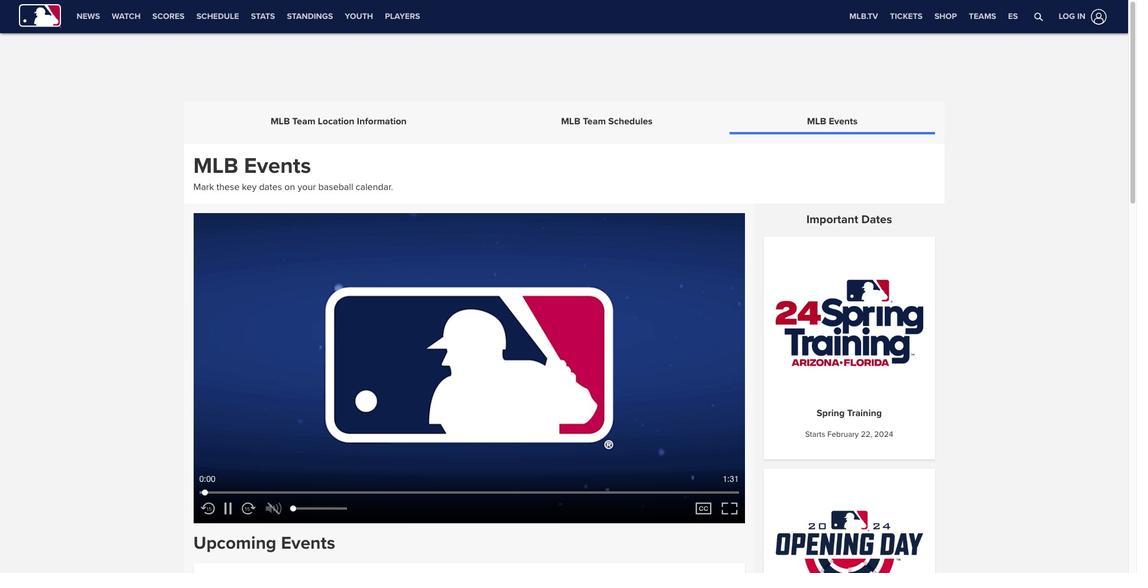 Task type: describe. For each thing, give the bounding box(es) containing it.
secondary navigation element
[[71, 0, 426, 33]]

scores
[[152, 11, 185, 21]]

log
[[1059, 11, 1076, 21]]

mlb for mlb events
[[807, 116, 827, 127]]

log in button
[[1052, 6, 1110, 27]]

dates
[[259, 181, 282, 193]]

schedule
[[196, 11, 239, 21]]

dates
[[862, 213, 893, 227]]

on
[[285, 181, 295, 193]]

es
[[1009, 11, 1018, 21]]

upcoming events
[[193, 532, 335, 554]]

volume slider
[[290, 506, 347, 512]]

february
[[828, 429, 859, 440]]

mlb.tv link
[[844, 0, 885, 33]]

search image
[[1034, 12, 1044, 21]]

stats
[[251, 11, 275, 21]]

youth
[[345, 11, 373, 21]]

es link
[[1003, 0, 1024, 33]]

location
[[318, 116, 355, 127]]

mlb for mlb events mark these key dates on your baseball calendar.
[[193, 153, 238, 180]]

2024 mlb spring training logo image
[[774, 246, 926, 399]]

0:00
[[199, 474, 216, 484]]

back 15 seconds image
[[201, 503, 215, 515]]

forward 15 seconds image
[[242, 503, 256, 515]]

youth link
[[339, 0, 379, 33]]

baseball
[[319, 181, 353, 193]]

top navigation element
[[0, 0, 1129, 33]]

mlb events
[[807, 116, 858, 127]]

mlb for mlb team location information
[[271, 116, 290, 127]]

1:31
[[723, 474, 739, 484]]

spring training
[[817, 407, 882, 419]]

watch
[[112, 11, 141, 21]]

shop
[[935, 11, 958, 21]]

schedules
[[609, 116, 653, 127]]

teams
[[969, 11, 997, 21]]

upcoming
[[193, 532, 277, 554]]

shop link
[[929, 0, 963, 33]]

tickets link
[[885, 0, 929, 33]]

your
[[298, 181, 316, 193]]

mlb events link
[[735, 111, 931, 132]]

un-mute (m) image
[[265, 503, 282, 515]]

mlb team schedules
[[561, 116, 653, 127]]

events for mlb events mark these key dates on your baseball calendar.
[[244, 153, 311, 180]]

2024
[[875, 429, 894, 440]]



Task type: locate. For each thing, give the bounding box(es) containing it.
schedule link
[[191, 0, 245, 33]]

duration: 1:31 element
[[723, 473, 739, 486]]

team left schedules on the top of the page
[[583, 116, 606, 127]]

current time: 0:00 element
[[199, 473, 216, 486]]

mlb team location information link
[[198, 111, 479, 132]]

important dates
[[807, 213, 893, 227]]

standings link
[[281, 0, 339, 33]]

events for upcoming events
[[281, 532, 335, 554]]

mlb.tv
[[850, 11, 879, 21]]

news
[[77, 11, 100, 21]]

1 team from the left
[[292, 116, 316, 127]]

2 team from the left
[[583, 116, 606, 127]]

team left the location
[[292, 116, 316, 127]]

major league baseball image
[[19, 4, 61, 28]]

2 vertical spatial events
[[281, 532, 335, 554]]

key
[[242, 181, 257, 193]]

subtitles/closed captions (c) image
[[696, 503, 712, 515]]

teams link
[[963, 0, 1003, 33]]

news link
[[71, 0, 106, 33]]

pause (space) image
[[225, 503, 232, 515]]

players link
[[379, 0, 426, 33]]

mark
[[193, 181, 214, 193]]

calendar.
[[356, 181, 393, 193]]

information
[[357, 116, 407, 127]]

1 vertical spatial events
[[244, 153, 311, 180]]

volume image
[[290, 506, 296, 512]]

0 vertical spatial events
[[829, 116, 858, 127]]

team
[[292, 116, 316, 127], [583, 116, 606, 127]]

tickets
[[890, 11, 923, 21]]

spring
[[817, 407, 845, 419]]

tertiary navigation element
[[844, 0, 1024, 33]]

seek slider slider
[[199, 490, 739, 496]]

stats link
[[245, 0, 281, 33]]

events inside mlb events mark these key dates on your baseball calendar.
[[244, 153, 311, 180]]

mlb
[[271, 116, 290, 127], [561, 116, 581, 127], [807, 116, 827, 127], [193, 153, 238, 180]]

fullscreen (f) image
[[722, 503, 738, 515]]

mlb team location information
[[271, 116, 407, 127]]

mlb team schedules link
[[489, 111, 725, 132]]

training
[[848, 407, 882, 419]]

0 horizontal spatial team
[[292, 116, 316, 127]]

mlb for mlb team schedules
[[561, 116, 581, 127]]

in
[[1078, 11, 1086, 21]]

important
[[807, 213, 859, 227]]

team for location
[[292, 116, 316, 127]]

these
[[217, 181, 240, 193]]

scores link
[[147, 0, 191, 33]]

22,
[[861, 429, 873, 440]]

events for mlb events
[[829, 116, 858, 127]]

watch link
[[106, 0, 147, 33]]

starts
[[806, 429, 826, 440]]

mlb media player group
[[193, 213, 745, 524]]

team for schedules
[[583, 116, 606, 127]]

standings
[[287, 11, 333, 21]]

log in
[[1059, 11, 1086, 21]]

starts february 22, 2024
[[806, 429, 894, 440]]

mlb events mark these key dates on your baseball calendar.
[[193, 153, 393, 193]]

mlb inside mlb events mark these key dates on your baseball calendar.
[[193, 153, 238, 180]]

events
[[829, 116, 858, 127], [244, 153, 311, 180], [281, 532, 335, 554]]

players
[[385, 11, 420, 21]]

1 horizontal spatial team
[[583, 116, 606, 127]]



Task type: vqa. For each thing, say whether or not it's contained in the screenshot.
the left the 'Top'
no



